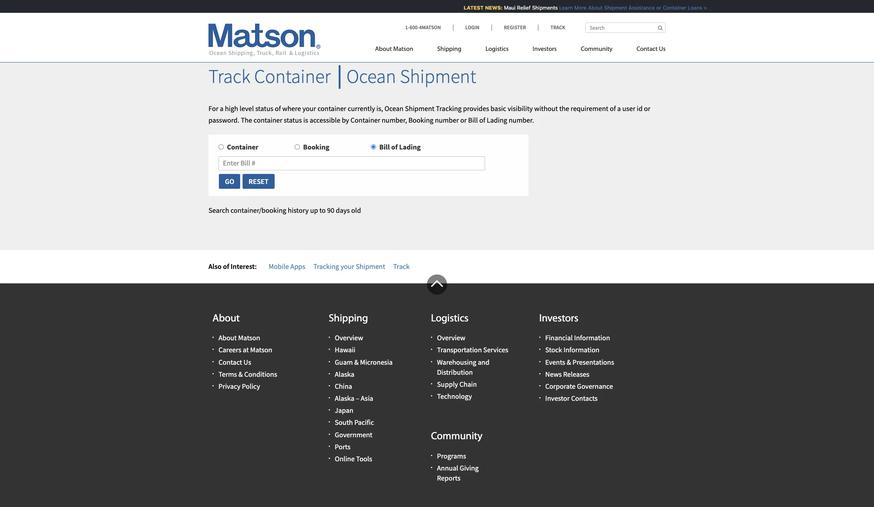 Task type: locate. For each thing, give the bounding box(es) containing it.
1 horizontal spatial us
[[660, 46, 666, 53]]

overview link up hawaii link
[[335, 334, 364, 343]]

0 horizontal spatial overview
[[335, 334, 364, 343]]

1 horizontal spatial bill
[[469, 115, 478, 125]]

2 vertical spatial track
[[394, 262, 410, 271]]

also
[[209, 262, 222, 271]]

0 horizontal spatial overview link
[[335, 334, 364, 343]]

1 horizontal spatial logistics
[[486, 46, 509, 53]]

japan link
[[335, 406, 354, 416]]

community down search search field
[[581, 46, 613, 53]]

0 horizontal spatial logistics
[[431, 314, 469, 325]]

lading inside for a high level status of where your container currently is, ocean shipment tracking provides basic visibility without the requirement of a user id or password. the container status is accessible by container number, booking number or bill of lading number.
[[487, 115, 508, 125]]

logistics down register link
[[486, 46, 509, 53]]

contact inside the top menu navigation
[[637, 46, 658, 53]]

about inside about matson careers at matson contact us terms & conditions privacy policy
[[219, 334, 237, 343]]

us inside the top menu navigation
[[660, 46, 666, 53]]

1 a from the left
[[220, 104, 224, 113]]

search
[[209, 206, 229, 215]]

0 vertical spatial container
[[318, 104, 347, 113]]

tracking right apps at bottom left
[[314, 262, 339, 271]]

1 horizontal spatial overview link
[[437, 334, 466, 343]]

backtop image
[[427, 275, 448, 295]]

technology link
[[437, 392, 472, 401]]

bill inside for a high level status of where your container currently is, ocean shipment tracking provides basic visibility without the requirement of a user id or password. the container status is accessible by container number, booking number or bill of lading number.
[[469, 115, 478, 125]]

shipments
[[529, 4, 555, 11]]

transportation
[[437, 346, 482, 355]]

us down search icon
[[660, 46, 666, 53]]

history
[[288, 206, 309, 215]]

stock
[[546, 346, 563, 355]]

asia
[[361, 394, 374, 403]]

investors down register link
[[533, 46, 557, 53]]

giving
[[460, 464, 479, 473]]

0 horizontal spatial bill
[[380, 143, 390, 152]]

register
[[504, 24, 527, 31]]

0 horizontal spatial your
[[303, 104, 316, 113]]

tracking up number
[[436, 104, 462, 113]]

1 horizontal spatial community
[[581, 46, 613, 53]]

container up where
[[254, 64, 331, 88]]

about inside the top menu navigation
[[375, 46, 392, 53]]

booking left number
[[409, 115, 434, 125]]

alaska up japan
[[335, 394, 355, 403]]

–
[[356, 394, 360, 403]]

your inside for a high level status of where your container currently is, ocean shipment tracking provides basic visibility without the requirement of a user id or password. the container status is accessible by container number, booking number or bill of lading number.
[[303, 104, 316, 113]]

community up programs at the bottom of page
[[431, 432, 483, 443]]

container right the
[[254, 115, 283, 125]]

annual
[[437, 464, 459, 473]]

0 vertical spatial contact us link
[[625, 42, 666, 59]]

at
[[243, 346, 249, 355]]

& up news releases "link"
[[567, 358, 572, 367]]

1 vertical spatial shipping
[[329, 314, 368, 325]]

of left user at the top
[[610, 104, 616, 113]]

1 vertical spatial track link
[[394, 262, 410, 271]]

0 vertical spatial track
[[551, 24, 566, 31]]

mobile apps
[[269, 262, 306, 271]]

Enter Bill # text field
[[219, 157, 485, 171]]

bill right "bill of lading" radio
[[380, 143, 390, 152]]

about matson link for careers at matson link
[[219, 334, 260, 343]]

us inside about matson careers at matson contact us terms & conditions privacy policy
[[244, 358, 251, 367]]

1 vertical spatial about matson link
[[219, 334, 260, 343]]

bill
[[469, 115, 478, 125], [380, 143, 390, 152]]

0 horizontal spatial a
[[220, 104, 224, 113]]

& up privacy policy 'link'
[[239, 370, 243, 379]]

0 vertical spatial shipping
[[438, 46, 462, 53]]

0 horizontal spatial track
[[209, 64, 251, 88]]

0 vertical spatial logistics
[[486, 46, 509, 53]]

0 horizontal spatial tracking
[[314, 262, 339, 271]]

or right number
[[461, 115, 467, 125]]

1 vertical spatial tracking
[[314, 262, 339, 271]]

reports
[[437, 474, 461, 483]]

0 vertical spatial us
[[660, 46, 666, 53]]

1 vertical spatial status
[[284, 115, 302, 125]]

programs link
[[437, 452, 467, 461]]

a left user at the top
[[618, 104, 622, 113]]

& inside overview hawaii guam & micronesia alaska china alaska – asia japan south pacific government ports online tools
[[355, 358, 359, 367]]

1 horizontal spatial &
[[355, 358, 359, 367]]

about for about
[[213, 314, 240, 325]]

number,
[[382, 115, 407, 125]]

number
[[435, 115, 459, 125]]

0 vertical spatial bill
[[469, 115, 478, 125]]

more
[[571, 4, 583, 11]]

status right level
[[256, 104, 274, 113]]

0 vertical spatial booking
[[409, 115, 434, 125]]

0 vertical spatial alaska
[[335, 370, 355, 379]]

government
[[335, 431, 373, 440]]

news:
[[482, 4, 499, 11]]

2 vertical spatial or
[[461, 115, 467, 125]]

alaska down guam
[[335, 370, 355, 379]]

by
[[342, 115, 349, 125]]

0 vertical spatial status
[[256, 104, 274, 113]]

1 horizontal spatial booking
[[409, 115, 434, 125]]

overview
[[335, 334, 364, 343], [437, 334, 466, 343]]

0 horizontal spatial contact
[[219, 358, 242, 367]]

community link
[[569, 42, 625, 59]]

2 overview link from the left
[[437, 334, 466, 343]]

logistics up transportation
[[431, 314, 469, 325]]

0 horizontal spatial status
[[256, 104, 274, 113]]

track
[[551, 24, 566, 31], [209, 64, 251, 88], [394, 262, 410, 271]]

tracking your shipment link
[[314, 262, 386, 271]]

2 alaska from the top
[[335, 394, 355, 403]]

visibility
[[508, 104, 533, 113]]

provides
[[464, 104, 490, 113]]

1 vertical spatial your
[[341, 262, 355, 271]]

1 vertical spatial bill
[[380, 143, 390, 152]]

matson right at in the left of the page
[[250, 346, 273, 355]]

lading
[[487, 115, 508, 125], [400, 143, 421, 152]]

0 vertical spatial track link
[[539, 24, 566, 31]]

investors inside 'link'
[[533, 46, 557, 53]]

overview inside overview hawaii guam & micronesia alaska china alaska – asia japan south pacific government ports online tools
[[335, 334, 364, 343]]

Container radio
[[219, 145, 224, 150]]

0 horizontal spatial &
[[239, 370, 243, 379]]

& right guam
[[355, 358, 359, 367]]

0 vertical spatial tracking
[[436, 104, 462, 113]]

0 vertical spatial your
[[303, 104, 316, 113]]

container down 'currently'
[[351, 115, 381, 125]]

us up terms & conditions 'link'
[[244, 358, 251, 367]]

Bill of Lading radio
[[371, 145, 376, 150]]

contact down careers
[[219, 358, 242, 367]]

financial information link
[[546, 334, 611, 343]]

container up 'accessible'
[[318, 104, 347, 113]]

contact us link down careers
[[219, 358, 251, 367]]

learn more about shipment assistance or container loans > link
[[556, 4, 704, 11]]

2 vertical spatial matson
[[250, 346, 273, 355]]

investors
[[533, 46, 557, 53], [540, 314, 579, 325]]

contact down search search field
[[637, 46, 658, 53]]

2 horizontal spatial track
[[551, 24, 566, 31]]

about matson link up careers at matson link
[[219, 334, 260, 343]]

contact us link down search icon
[[625, 42, 666, 59]]

status
[[256, 104, 274, 113], [284, 115, 302, 125]]

booking right booking radio
[[303, 143, 330, 152]]

investors up financial
[[540, 314, 579, 325]]

financial
[[546, 334, 573, 343]]

your
[[303, 104, 316, 113], [341, 262, 355, 271]]

90
[[327, 206, 335, 215]]

0 horizontal spatial contact us link
[[219, 358, 251, 367]]

lading down number, on the top left of the page
[[400, 143, 421, 152]]

1 horizontal spatial tracking
[[436, 104, 462, 113]]

container
[[660, 4, 683, 11], [254, 64, 331, 88], [351, 115, 381, 125], [227, 143, 259, 152]]

0 horizontal spatial community
[[431, 432, 483, 443]]

None button
[[219, 174, 241, 190], [242, 174, 275, 190], [219, 174, 241, 190], [242, 174, 275, 190]]

0 horizontal spatial booking
[[303, 143, 330, 152]]

1 horizontal spatial about matson link
[[375, 42, 426, 59]]

about matson link down 1-
[[375, 42, 426, 59]]

overview inside overview transportation services warehousing and distribution supply chain technology
[[437, 334, 466, 343]]

bill down provides
[[469, 115, 478, 125]]

latest news: maui relief shipments learn more about shipment assistance or container loans >
[[460, 4, 704, 11]]

1 horizontal spatial or
[[645, 104, 651, 113]]

of down provides
[[480, 115, 486, 125]]

of left where
[[275, 104, 281, 113]]

investor
[[546, 394, 570, 403]]

1 horizontal spatial a
[[618, 104, 622, 113]]

latest
[[460, 4, 480, 11]]

0 vertical spatial lading
[[487, 115, 508, 125]]

shipping up hawaii link
[[329, 314, 368, 325]]

1 vertical spatial alaska
[[335, 394, 355, 403]]

login
[[466, 24, 480, 31]]

overview for hawaii
[[335, 334, 364, 343]]

news
[[546, 370, 562, 379]]

1 alaska from the top
[[335, 370, 355, 379]]

1 vertical spatial community
[[431, 432, 483, 443]]

about for about matson
[[375, 46, 392, 53]]

2 overview from the left
[[437, 334, 466, 343]]

shipment
[[601, 4, 624, 11], [400, 64, 477, 88], [405, 104, 435, 113], [356, 262, 386, 271]]

1 horizontal spatial lading
[[487, 115, 508, 125]]

0 horizontal spatial lading
[[400, 143, 421, 152]]

1 horizontal spatial contact us link
[[625, 42, 666, 59]]

0 vertical spatial contact
[[637, 46, 658, 53]]

or right assistance
[[653, 4, 658, 11]]

overview hawaii guam & micronesia alaska china alaska – asia japan south pacific government ports online tools
[[335, 334, 393, 464]]

overview up transportation
[[437, 334, 466, 343]]

& inside financial information stock information events & presentations news releases corporate governance investor contacts
[[567, 358, 572, 367]]

matson down 1-
[[394, 46, 414, 53]]

1 horizontal spatial your
[[341, 262, 355, 271]]

1 vertical spatial logistics
[[431, 314, 469, 325]]

overview link for shipping
[[335, 334, 364, 343]]

tracking
[[436, 104, 462, 113], [314, 262, 339, 271]]

or right "id"
[[645, 104, 651, 113]]

1 overview link from the left
[[335, 334, 364, 343]]

1 horizontal spatial track
[[394, 262, 410, 271]]

community inside the top menu navigation
[[581, 46, 613, 53]]

stock information link
[[546, 346, 600, 355]]

level
[[240, 104, 254, 113]]

1 overview from the left
[[335, 334, 364, 343]]

0 vertical spatial investors
[[533, 46, 557, 53]]

0 vertical spatial matson
[[394, 46, 414, 53]]

1 vertical spatial us
[[244, 358, 251, 367]]

login link
[[453, 24, 492, 31]]

Search search field
[[586, 22, 666, 33]]

events & presentations link
[[546, 358, 615, 367]]

matson up at in the left of the page
[[238, 334, 260, 343]]

of right "also"
[[223, 262, 229, 271]]

a right for at left top
[[220, 104, 224, 113]]

1 horizontal spatial container
[[318, 104, 347, 113]]

0 horizontal spatial shipping
[[329, 314, 368, 325]]

footer containing about
[[0, 275, 875, 508]]

or
[[653, 4, 658, 11], [645, 104, 651, 113], [461, 115, 467, 125]]

1 horizontal spatial track link
[[539, 24, 566, 31]]

about
[[585, 4, 599, 11], [375, 46, 392, 53], [213, 314, 240, 325], [219, 334, 237, 343]]

0 horizontal spatial container
[[254, 115, 283, 125]]

is
[[304, 115, 308, 125]]

shipping link
[[426, 42, 474, 59]]

guam & micronesia link
[[335, 358, 393, 367]]

information up events & presentations link
[[564, 346, 600, 355]]

0 vertical spatial about matson link
[[375, 42, 426, 59]]

None search field
[[586, 22, 666, 33]]

password.
[[209, 115, 240, 125]]

logistics
[[486, 46, 509, 53], [431, 314, 469, 325]]

about matson link
[[375, 42, 426, 59], [219, 334, 260, 343]]

1 horizontal spatial overview
[[437, 334, 466, 343]]

shipping
[[438, 46, 462, 53], [329, 314, 368, 325]]

status down where
[[284, 115, 302, 125]]

overview link up transportation
[[437, 334, 466, 343]]

information up stock information link
[[575, 334, 611, 343]]

track link
[[539, 24, 566, 31], [394, 262, 410, 271]]

lading down basic
[[487, 115, 508, 125]]

of
[[275, 104, 281, 113], [610, 104, 616, 113], [480, 115, 486, 125], [392, 143, 398, 152], [223, 262, 229, 271]]

interest:
[[231, 262, 257, 271]]

conditions
[[245, 370, 277, 379]]

about for about matson careers at matson contact us terms & conditions privacy policy
[[219, 334, 237, 343]]

1 vertical spatial contact
[[219, 358, 242, 367]]

the
[[241, 115, 252, 125]]

track container │ocean shipment
[[209, 64, 477, 88]]

2 horizontal spatial &
[[567, 358, 572, 367]]

1 horizontal spatial shipping
[[438, 46, 462, 53]]

pacific
[[355, 418, 374, 428]]

0 vertical spatial or
[[653, 4, 658, 11]]

0 horizontal spatial us
[[244, 358, 251, 367]]

1 horizontal spatial contact
[[637, 46, 658, 53]]

alaska
[[335, 370, 355, 379], [335, 394, 355, 403]]

0 vertical spatial community
[[581, 46, 613, 53]]

currently
[[348, 104, 375, 113]]

& inside about matson careers at matson contact us terms & conditions privacy policy
[[239, 370, 243, 379]]

and
[[478, 358, 490, 367]]

footer
[[0, 275, 875, 508]]

1 horizontal spatial status
[[284, 115, 302, 125]]

overview up hawaii link
[[335, 334, 364, 343]]

shipping down the 4matson
[[438, 46, 462, 53]]

logistics inside "logistics" link
[[486, 46, 509, 53]]

matson inside the top menu navigation
[[394, 46, 414, 53]]

container left loans
[[660, 4, 683, 11]]

ocean
[[385, 104, 404, 113]]

1 vertical spatial information
[[564, 346, 600, 355]]

online
[[335, 455, 355, 464]]

governance
[[578, 382, 614, 391]]

1 vertical spatial matson
[[238, 334, 260, 343]]

transportation services link
[[437, 346, 509, 355]]

1 vertical spatial or
[[645, 104, 651, 113]]

0 horizontal spatial about matson link
[[219, 334, 260, 343]]



Task type: vqa. For each thing, say whether or not it's contained in the screenshot.
user
yes



Task type: describe. For each thing, give the bounding box(es) containing it.
warehousing
[[437, 358, 477, 367]]

search container/booking history up to 90 days old
[[209, 206, 361, 215]]

number.
[[509, 115, 535, 125]]

chain
[[460, 380, 477, 389]]

ports link
[[335, 443, 351, 452]]

careers
[[219, 346, 242, 355]]

Booking radio
[[295, 145, 300, 150]]

user
[[623, 104, 636, 113]]

id
[[637, 104, 643, 113]]

without
[[535, 104, 558, 113]]

│ocean
[[335, 64, 396, 88]]

programs
[[437, 452, 467, 461]]

2 horizontal spatial or
[[653, 4, 658, 11]]

0 horizontal spatial or
[[461, 115, 467, 125]]

programs annual giving reports
[[437, 452, 479, 483]]

shipment inside for a high level status of where your container currently is, ocean shipment tracking provides basic visibility without the requirement of a user id or password. the container status is accessible by container number, booking number or bill of lading number.
[[405, 104, 435, 113]]

where
[[283, 104, 301, 113]]

loans
[[685, 4, 699, 11]]

accessible
[[310, 115, 341, 125]]

high
[[225, 104, 238, 113]]

technology
[[437, 392, 472, 401]]

1 vertical spatial track
[[209, 64, 251, 88]]

hawaii
[[335, 346, 356, 355]]

logistics inside 'footer'
[[431, 314, 469, 325]]

mobile
[[269, 262, 289, 271]]

terms
[[219, 370, 237, 379]]

ports
[[335, 443, 351, 452]]

investor contacts link
[[546, 394, 598, 403]]

container/booking
[[231, 206, 287, 215]]

china
[[335, 382, 353, 391]]

1 vertical spatial lading
[[400, 143, 421, 152]]

distribution
[[437, 368, 473, 377]]

tools
[[356, 455, 373, 464]]

is,
[[377, 104, 383, 113]]

learn
[[556, 4, 570, 11]]

about matson careers at matson contact us terms & conditions privacy policy
[[219, 334, 277, 391]]

contact inside about matson careers at matson contact us terms & conditions privacy policy
[[219, 358, 242, 367]]

0 horizontal spatial track link
[[394, 262, 410, 271]]

0 vertical spatial information
[[575, 334, 611, 343]]

container inside for a high level status of where your container currently is, ocean shipment tracking provides basic visibility without the requirement of a user id or password. the container status is accessible by container number, booking number or bill of lading number.
[[351, 115, 381, 125]]

requirement
[[571, 104, 609, 113]]

overview link for logistics
[[437, 334, 466, 343]]

china link
[[335, 382, 353, 391]]

to
[[320, 206, 326, 215]]

1-800-4matson link
[[406, 24, 453, 31]]

search image
[[659, 25, 663, 31]]

tracking your shipment
[[314, 262, 386, 271]]

events
[[546, 358, 566, 367]]

blue matson logo with ocean, shipping, truck, rail and logistics written beneath it. image
[[209, 24, 321, 57]]

800-
[[410, 24, 420, 31]]

news releases link
[[546, 370, 590, 379]]

apps
[[291, 262, 306, 271]]

1-800-4matson
[[406, 24, 441, 31]]

online tools link
[[335, 455, 373, 464]]

hawaii link
[[335, 346, 356, 355]]

privacy
[[219, 382, 241, 391]]

about matson link for the shipping link
[[375, 42, 426, 59]]

presentations
[[573, 358, 615, 367]]

container right container radio
[[227, 143, 259, 152]]

shipping inside the shipping link
[[438, 46, 462, 53]]

investors link
[[521, 42, 569, 59]]

booking inside for a high level status of where your container currently is, ocean shipment tracking provides basic visibility without the requirement of a user id or password. the container status is accessible by container number, booking number or bill of lading number.
[[409, 115, 434, 125]]

1 vertical spatial container
[[254, 115, 283, 125]]

tracking inside for a high level status of where your container currently is, ocean shipment tracking provides basic visibility without the requirement of a user id or password. the container status is accessible by container number, booking number or bill of lading number.
[[436, 104, 462, 113]]

alaska link
[[335, 370, 355, 379]]

also of interest:
[[209, 262, 257, 271]]

the
[[560, 104, 570, 113]]

careers at matson link
[[219, 346, 273, 355]]

top menu navigation
[[375, 42, 666, 59]]

matson for about matson careers at matson contact us terms & conditions privacy policy
[[238, 334, 260, 343]]

relief
[[514, 4, 527, 11]]

government link
[[335, 431, 373, 440]]

>
[[701, 4, 704, 11]]

japan
[[335, 406, 354, 416]]

corporate
[[546, 382, 576, 391]]

overview for transportation
[[437, 334, 466, 343]]

1 vertical spatial contact us link
[[219, 358, 251, 367]]

maui
[[501, 4, 512, 11]]

assistance
[[625, 4, 652, 11]]

south
[[335, 418, 353, 428]]

terms & conditions link
[[219, 370, 277, 379]]

privacy policy link
[[219, 382, 260, 391]]

about matson
[[375, 46, 414, 53]]

up
[[310, 206, 318, 215]]

2 a from the left
[[618, 104, 622, 113]]

contacts
[[572, 394, 598, 403]]

logistics link
[[474, 42, 521, 59]]

south pacific link
[[335, 418, 374, 428]]

1 vertical spatial booking
[[303, 143, 330, 152]]

1 vertical spatial investors
[[540, 314, 579, 325]]

of right "bill of lading" radio
[[392, 143, 398, 152]]

matson for about matson
[[394, 46, 414, 53]]

overview transportation services warehousing and distribution supply chain technology
[[437, 334, 509, 401]]

mobile apps link
[[269, 262, 306, 271]]



